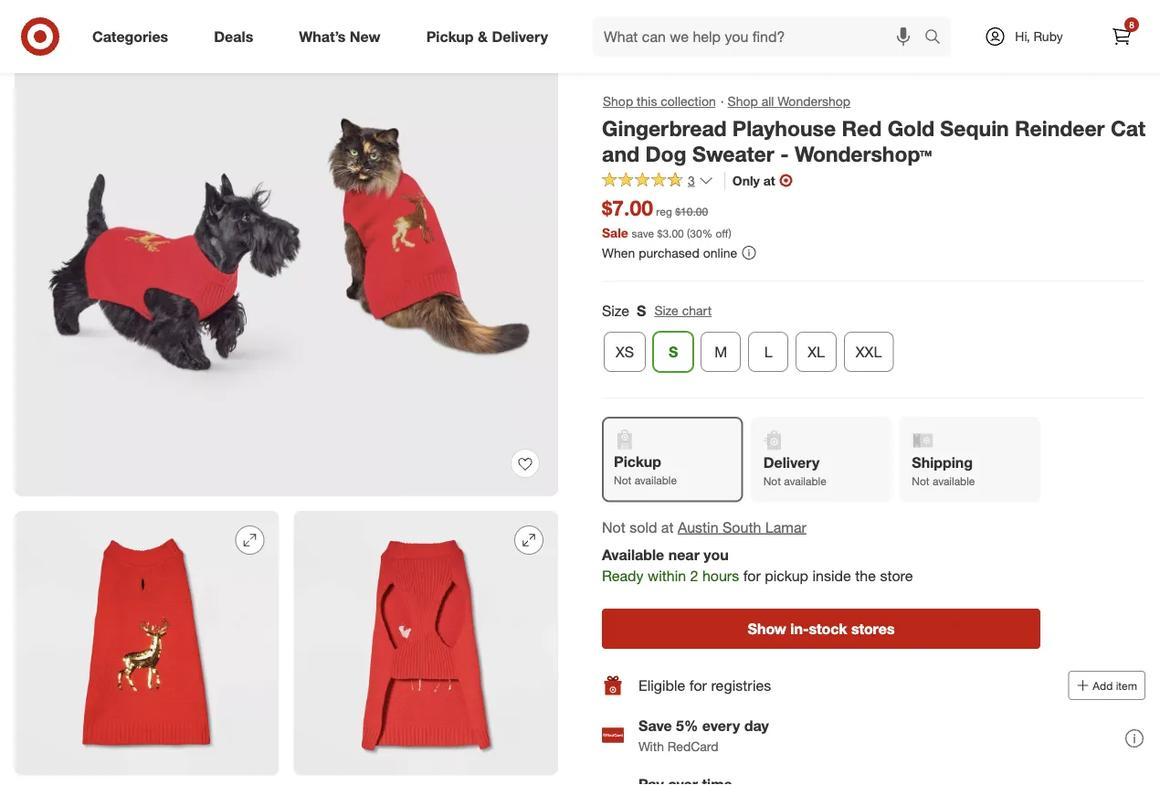 Task type: describe. For each thing, give the bounding box(es) containing it.
show in-stock stores button
[[602, 609, 1041, 649]]

hi, ruby
[[1016, 28, 1064, 44]]

xs link
[[604, 332, 646, 372]]

delivery inside 'link'
[[492, 27, 548, 45]]

in-
[[791, 620, 809, 637]]

purchased
[[639, 244, 700, 260]]

shop for shop this collection
[[603, 93, 634, 109]]

pickup & delivery
[[426, 27, 548, 45]]

pickup for &
[[426, 27, 474, 45]]

shipping
[[912, 453, 973, 471]]

shop all wondershop
[[728, 93, 851, 109]]

austin
[[678, 518, 719, 536]]

sequin
[[941, 115, 1010, 141]]

shop this collection link
[[602, 91, 717, 111]]

-
[[781, 141, 789, 167]]

shop this collection
[[603, 93, 716, 109]]

registries
[[711, 676, 772, 694]]

off
[[716, 226, 729, 240]]

when purchased online
[[602, 244, 738, 260]]

add item button
[[1069, 671, 1146, 700]]

lamar
[[766, 518, 807, 536]]

pickup & delivery link
[[411, 16, 571, 57]]

delivery not available
[[764, 453, 827, 488]]

collection
[[661, 93, 716, 109]]

wondershop™
[[795, 141, 933, 167]]

hi,
[[1016, 28, 1031, 44]]

save
[[639, 717, 672, 735]]

categories link
[[77, 16, 191, 57]]

austin south lamar button
[[678, 517, 807, 538]]

5%
[[676, 717, 699, 735]]

near
[[669, 546, 700, 564]]

m link
[[701, 332, 741, 372]]

gingerbread
[[602, 115, 727, 141]]

add
[[1093, 678, 1113, 692]]

reg
[[657, 205, 673, 218]]

you
[[704, 546, 729, 564]]

sold
[[630, 518, 657, 536]]

gold
[[888, 115, 935, 141]]

cat
[[1111, 115, 1146, 141]]

red
[[842, 115, 882, 141]]

when
[[602, 244, 636, 260]]

ruby
[[1034, 28, 1064, 44]]

stores
[[852, 620, 895, 637]]

not sold at austin south lamar
[[602, 518, 807, 536]]

xxl
[[856, 343, 882, 361]]

south
[[723, 518, 762, 536]]

categories
[[92, 27, 168, 45]]

this
[[637, 93, 657, 109]]

s link
[[654, 332, 694, 372]]

every
[[703, 717, 740, 735]]

8
[[1130, 19, 1135, 30]]

available for shipping
[[933, 474, 976, 488]]

sweater
[[693, 141, 775, 167]]

xxl link
[[844, 332, 894, 372]]

l link
[[749, 332, 789, 372]]

size chart button
[[654, 301, 713, 321]]

xl link
[[796, 332, 837, 372]]

available
[[602, 546, 665, 564]]

3 link
[[602, 171, 714, 192]]

not for shipping
[[912, 474, 930, 488]]

item
[[1117, 678, 1138, 692]]

0 vertical spatial at
[[764, 172, 776, 188]]

pickup
[[765, 567, 809, 585]]

8 link
[[1102, 16, 1142, 57]]

what's new
[[299, 27, 381, 45]]

search button
[[917, 16, 961, 60]]

shipping not available
[[912, 453, 976, 488]]

what's new link
[[284, 16, 404, 57]]

available near you ready within 2 hours for pickup inside the store
[[602, 546, 914, 585]]

$
[[658, 226, 663, 240]]

playhouse
[[733, 115, 836, 141]]

What can we help you find? suggestions appear below search field
[[593, 16, 929, 57]]

$7.00 reg $10.00 sale save $ 3.00 ( 30 % off )
[[602, 195, 732, 240]]

m
[[715, 343, 728, 361]]

size inside size s size chart
[[655, 303, 679, 319]]

)
[[729, 226, 732, 240]]



Task type: vqa. For each thing, say whether or not it's contained in the screenshot.
Shop
yes



Task type: locate. For each thing, give the bounding box(es) containing it.
size s size chart
[[602, 301, 712, 319]]

group
[[600, 300, 1146, 379]]

inside
[[813, 567, 852, 585]]

2 shop from the left
[[728, 93, 758, 109]]

$7.00
[[602, 195, 653, 221]]

for right hours
[[744, 567, 761, 585]]

not left sold
[[602, 518, 626, 536]]

stock
[[809, 620, 848, 637]]

not up lamar
[[764, 474, 781, 488]]

within
[[648, 567, 686, 585]]

0 horizontal spatial size
[[602, 301, 630, 319]]

gingerbread playhouse red gold sequin reindeer cat and dog sweater - wondershop™, 2 of 5 image
[[15, 511, 279, 775]]

0 horizontal spatial at
[[662, 518, 674, 536]]

1 horizontal spatial pickup
[[614, 453, 662, 470]]

xl
[[808, 343, 825, 361]]

not
[[614, 474, 632, 487], [764, 474, 781, 488], [912, 474, 930, 488], [602, 518, 626, 536]]

1 vertical spatial s
[[669, 343, 678, 361]]

2 horizontal spatial available
[[933, 474, 976, 488]]

l
[[765, 343, 773, 361]]

available up lamar
[[784, 474, 827, 488]]

ready
[[602, 567, 644, 585]]

gingerbread playhouse red gold sequin reindeer cat and dog sweater - wondershop™
[[602, 115, 1146, 167]]

0 horizontal spatial available
[[635, 474, 677, 487]]

1 vertical spatial at
[[662, 518, 674, 536]]

pickup inside the pickup not available
[[614, 453, 662, 470]]

1 horizontal spatial s
[[669, 343, 678, 361]]

available down "shipping"
[[933, 474, 976, 488]]

dog
[[646, 141, 687, 167]]

not down "shipping"
[[912, 474, 930, 488]]

$10.00
[[676, 205, 708, 218]]

available for pickup
[[635, 474, 677, 487]]

delivery right &
[[492, 27, 548, 45]]

deals link
[[199, 16, 276, 57]]

search
[[917, 29, 961, 47]]

group containing size
[[600, 300, 1146, 379]]

not for pickup
[[614, 474, 632, 487]]

1 vertical spatial for
[[690, 676, 707, 694]]

3
[[688, 172, 695, 188]]

delivery inside delivery not available
[[764, 453, 820, 471]]

available up sold
[[635, 474, 677, 487]]

available inside delivery not available
[[784, 474, 827, 488]]

1 shop from the left
[[603, 93, 634, 109]]

at right only on the right of page
[[764, 172, 776, 188]]

wondershop
[[778, 93, 851, 109]]

%
[[703, 226, 713, 240]]

0 horizontal spatial s
[[637, 301, 647, 319]]

available
[[635, 474, 677, 487], [784, 474, 827, 488], [933, 474, 976, 488]]

for right eligible
[[690, 676, 707, 694]]

1 vertical spatial delivery
[[764, 453, 820, 471]]

shop left the all
[[728, 93, 758, 109]]

not up sold
[[614, 474, 632, 487]]

available inside the pickup not available
[[635, 474, 677, 487]]

3.00
[[663, 226, 684, 240]]

for inside the available near you ready within 2 hours for pickup inside the store
[[744, 567, 761, 585]]

deals
[[214, 27, 253, 45]]

size
[[602, 301, 630, 319], [655, 303, 679, 319]]

at right sold
[[662, 518, 674, 536]]

only
[[733, 172, 760, 188]]

s
[[637, 301, 647, 319], [669, 343, 678, 361]]

eligible for registries
[[639, 676, 772, 694]]

chart
[[682, 303, 712, 319]]

hours
[[703, 567, 740, 585]]

available for delivery
[[784, 474, 827, 488]]

(
[[687, 226, 690, 240]]

30
[[690, 226, 703, 240]]

pickup for not
[[614, 453, 662, 470]]

0 vertical spatial for
[[744, 567, 761, 585]]

not inside the pickup not available
[[614, 474, 632, 487]]

show
[[748, 620, 787, 637]]

1 horizontal spatial for
[[744, 567, 761, 585]]

at
[[764, 172, 776, 188], [662, 518, 674, 536]]

the
[[856, 567, 876, 585]]

only at
[[733, 172, 776, 188]]

gingerbread playhouse red gold sequin reindeer cat and dog sweater - wondershop™, 1 of 5 image
[[15, 0, 558, 496]]

pickup up sold
[[614, 453, 662, 470]]

1 horizontal spatial at
[[764, 172, 776, 188]]

pickup not available
[[614, 453, 677, 487]]

xs
[[616, 343, 634, 361]]

0 horizontal spatial delivery
[[492, 27, 548, 45]]

add item
[[1093, 678, 1138, 692]]

2
[[691, 567, 699, 585]]

0 vertical spatial delivery
[[492, 27, 548, 45]]

0 horizontal spatial shop
[[603, 93, 634, 109]]

pickup left &
[[426, 27, 474, 45]]

eligible
[[639, 676, 686, 694]]

size left 'chart' at right top
[[655, 303, 679, 319]]

sale
[[602, 224, 629, 240]]

&
[[478, 27, 488, 45]]

1 vertical spatial pickup
[[614, 453, 662, 470]]

save 5% every day with redcard
[[639, 717, 769, 754]]

reindeer
[[1015, 115, 1105, 141]]

day
[[745, 717, 769, 735]]

what's
[[299, 27, 346, 45]]

shop left the this
[[603, 93, 634, 109]]

0 horizontal spatial for
[[690, 676, 707, 694]]

1 horizontal spatial available
[[784, 474, 827, 488]]

for
[[744, 567, 761, 585], [690, 676, 707, 694]]

redcard
[[668, 738, 719, 754]]

0 horizontal spatial pickup
[[426, 27, 474, 45]]

size up the xs
[[602, 301, 630, 319]]

not inside delivery not available
[[764, 474, 781, 488]]

not inside shipping not available
[[912, 474, 930, 488]]

0 vertical spatial pickup
[[426, 27, 474, 45]]

show in-stock stores
[[748, 620, 895, 637]]

1 horizontal spatial size
[[655, 303, 679, 319]]

available inside shipping not available
[[933, 474, 976, 488]]

1 horizontal spatial shop
[[728, 93, 758, 109]]

save
[[632, 226, 655, 240]]

delivery up lamar
[[764, 453, 820, 471]]

not for delivery
[[764, 474, 781, 488]]

and
[[602, 141, 640, 167]]

0 vertical spatial s
[[637, 301, 647, 319]]

with
[[639, 738, 664, 754]]

store
[[881, 567, 914, 585]]

s left size chart button
[[637, 301, 647, 319]]

s down size chart button
[[669, 343, 678, 361]]

1 horizontal spatial delivery
[[764, 453, 820, 471]]

gingerbread playhouse red gold sequin reindeer cat and dog sweater - wondershop™, 3 of 5 image
[[294, 511, 558, 775]]

pickup inside 'link'
[[426, 27, 474, 45]]

shop for shop all wondershop
[[728, 93, 758, 109]]



